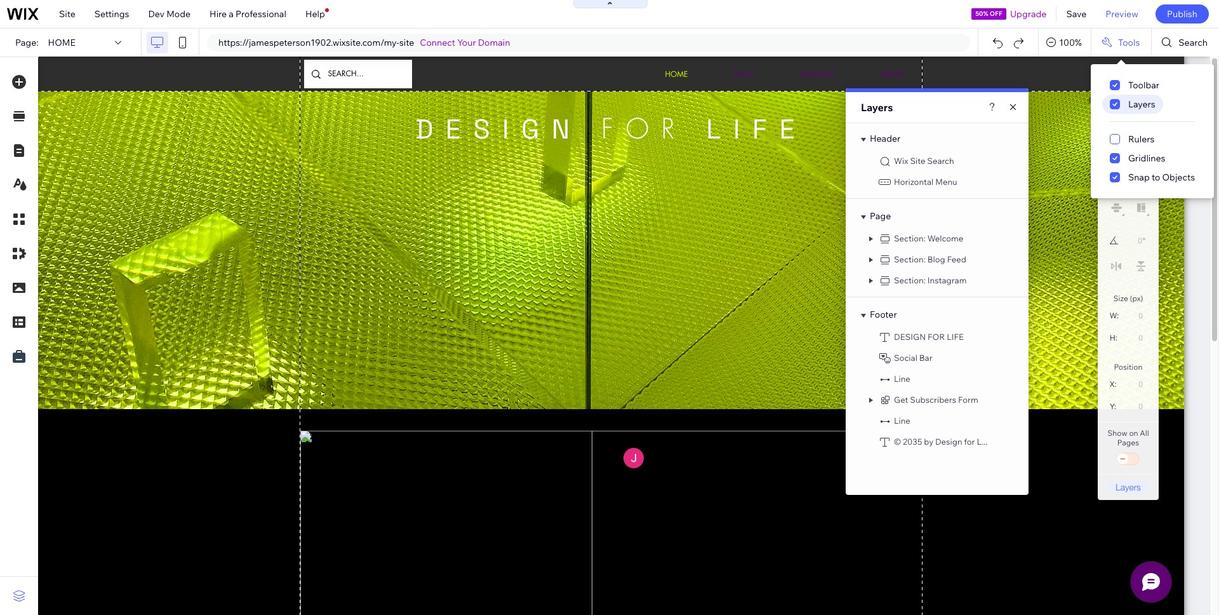 Task type: vqa. For each thing, say whether or not it's contained in the screenshot.
"Arrows"
no



Task type: describe. For each thing, give the bounding box(es) containing it.
section: blog feed
[[895, 254, 967, 264]]

(px)
[[1131, 294, 1144, 303]]

w:
[[1111, 311, 1120, 320]]

show on all pages
[[1108, 428, 1150, 447]]

get subscribers form
[[895, 395, 979, 405]]

l...
[[977, 436, 988, 447]]

menu
[[936, 177, 958, 187]]

social
[[895, 353, 918, 363]]

hire a professional
[[210, 8, 286, 20]]

preview button
[[1097, 0, 1149, 28]]

https://jamespeterson1902.wixsite.com/my-site connect your domain
[[219, 37, 510, 48]]

settings
[[95, 8, 129, 20]]

a
[[229, 8, 234, 20]]

horizontal menu
[[895, 177, 958, 187]]

section: instagram
[[895, 275, 967, 285]]

dev
[[148, 8, 165, 20]]

section: for section: welcome
[[895, 233, 926, 243]]

page
[[870, 210, 892, 222]]

social bar
[[895, 353, 933, 363]]

connect
[[420, 37, 456, 48]]

dev mode
[[148, 8, 191, 20]]

blog
[[928, 254, 946, 264]]

1 horizontal spatial site
[[911, 156, 926, 166]]

layers button
[[1109, 480, 1149, 494]]

site
[[400, 37, 414, 48]]

? button
[[1107, 89, 1111, 98]]

bar
[[920, 353, 933, 363]]

life
[[947, 332, 964, 342]]

wix
[[895, 156, 909, 166]]

50%
[[976, 10, 989, 18]]

help
[[306, 8, 325, 20]]

all
[[1141, 428, 1150, 438]]

horizontal
[[895, 177, 934, 187]]

design
[[936, 436, 963, 447]]

section: welcome
[[895, 233, 964, 243]]

0 vertical spatial layers
[[862, 101, 894, 114]]

©
[[895, 436, 902, 447]]

°
[[1143, 236, 1146, 245]]

upgrade
[[1011, 8, 1047, 20]]

mode
[[167, 8, 191, 20]]

save
[[1067, 8, 1087, 20]]

publish button
[[1156, 4, 1210, 24]]

feed
[[948, 254, 967, 264]]

x:
[[1111, 380, 1117, 389]]

form
[[959, 395, 979, 405]]

y:
[[1111, 402, 1117, 411]]

https://jamespeterson1902.wixsite.com/my-
[[219, 37, 400, 48]]

1 vertical spatial search
[[928, 156, 955, 166]]

section: for section: blog feed
[[895, 254, 926, 264]]



Task type: locate. For each thing, give the bounding box(es) containing it.
None text field
[[1126, 233, 1143, 249], [1124, 307, 1149, 324], [1124, 375, 1149, 393], [1123, 398, 1149, 415], [1126, 233, 1143, 249], [1124, 307, 1149, 324], [1124, 375, 1149, 393], [1123, 398, 1149, 415]]

publish
[[1168, 8, 1198, 20]]

line down get
[[895, 416, 911, 426]]

2035
[[903, 436, 923, 447]]

site
[[59, 8, 75, 20], [911, 156, 926, 166]]

layers
[[862, 101, 894, 114], [1116, 482, 1142, 492]]

2 line from the top
[[895, 416, 911, 426]]

search button
[[1153, 29, 1220, 57]]

your
[[458, 37, 476, 48]]

100%
[[1060, 37, 1083, 48]]

subscribers
[[911, 395, 957, 405]]

on
[[1130, 428, 1139, 438]]

preview
[[1106, 8, 1139, 20]]

2 section: from the top
[[895, 254, 926, 264]]

section:
[[895, 233, 926, 243], [895, 254, 926, 264], [895, 275, 926, 285]]

for
[[965, 436, 976, 447]]

size
[[1114, 294, 1129, 303]]

layers up header
[[862, 101, 894, 114]]

1 horizontal spatial search
[[1179, 37, 1208, 48]]

home
[[48, 37, 76, 48]]

site right wix
[[911, 156, 926, 166]]

0 vertical spatial section:
[[895, 233, 926, 243]]

3 section: from the top
[[895, 275, 926, 285]]

section: down the section: blog feed
[[895, 275, 926, 285]]

layers down pages
[[1116, 482, 1142, 492]]

0 vertical spatial line
[[895, 374, 911, 384]]

?
[[1107, 89, 1111, 98]]

professional
[[236, 8, 286, 20]]

design for life
[[895, 332, 964, 342]]

pages
[[1118, 438, 1140, 447]]

1 vertical spatial site
[[911, 156, 926, 166]]

instagram
[[928, 275, 967, 285]]

layers inside button
[[1116, 482, 1142, 492]]

search up menu
[[928, 156, 955, 166]]

1 vertical spatial layers
[[1116, 482, 1142, 492]]

0 horizontal spatial site
[[59, 8, 75, 20]]

0 horizontal spatial search
[[928, 156, 955, 166]]

welcome
[[928, 233, 964, 243]]

search
[[1179, 37, 1208, 48], [928, 156, 955, 166]]

1 horizontal spatial layers
[[1116, 482, 1142, 492]]

100% button
[[1040, 29, 1091, 57]]

save button
[[1057, 0, 1097, 28]]

None text field
[[1125, 329, 1149, 346]]

search inside search button
[[1179, 37, 1208, 48]]

1 section: from the top
[[895, 233, 926, 243]]

domain
[[478, 37, 510, 48]]

get
[[895, 395, 909, 405]]

site up home
[[59, 8, 75, 20]]

0 vertical spatial site
[[59, 8, 75, 20]]

section: up the section: blog feed
[[895, 233, 926, 243]]

design for
[[895, 332, 946, 342]]

© 2035 by design for l...
[[895, 436, 988, 447]]

h:
[[1111, 334, 1118, 342]]

by
[[925, 436, 934, 447]]

50% off
[[976, 10, 1003, 18]]

off
[[990, 10, 1003, 18]]

switch
[[1116, 450, 1142, 468]]

footer
[[870, 309, 898, 320]]

size (px)
[[1114, 294, 1144, 303]]

tools
[[1119, 37, 1141, 48]]

hire
[[210, 8, 227, 20]]

2 vertical spatial section:
[[895, 275, 926, 285]]

section: for section: instagram
[[895, 275, 926, 285]]

header
[[870, 133, 901, 144]]

search down "publish" button
[[1179, 37, 1208, 48]]

line up get
[[895, 374, 911, 384]]

wix site search
[[895, 156, 955, 166]]

1 vertical spatial line
[[895, 416, 911, 426]]

1 line from the top
[[895, 374, 911, 384]]

section: left blog
[[895, 254, 926, 264]]

show
[[1108, 428, 1128, 438]]

line
[[895, 374, 911, 384], [895, 416, 911, 426]]

1 vertical spatial section:
[[895, 254, 926, 264]]

0 vertical spatial search
[[1179, 37, 1208, 48]]

position
[[1115, 362, 1143, 372]]

tools button
[[1092, 29, 1152, 57]]

0 horizontal spatial layers
[[862, 101, 894, 114]]



